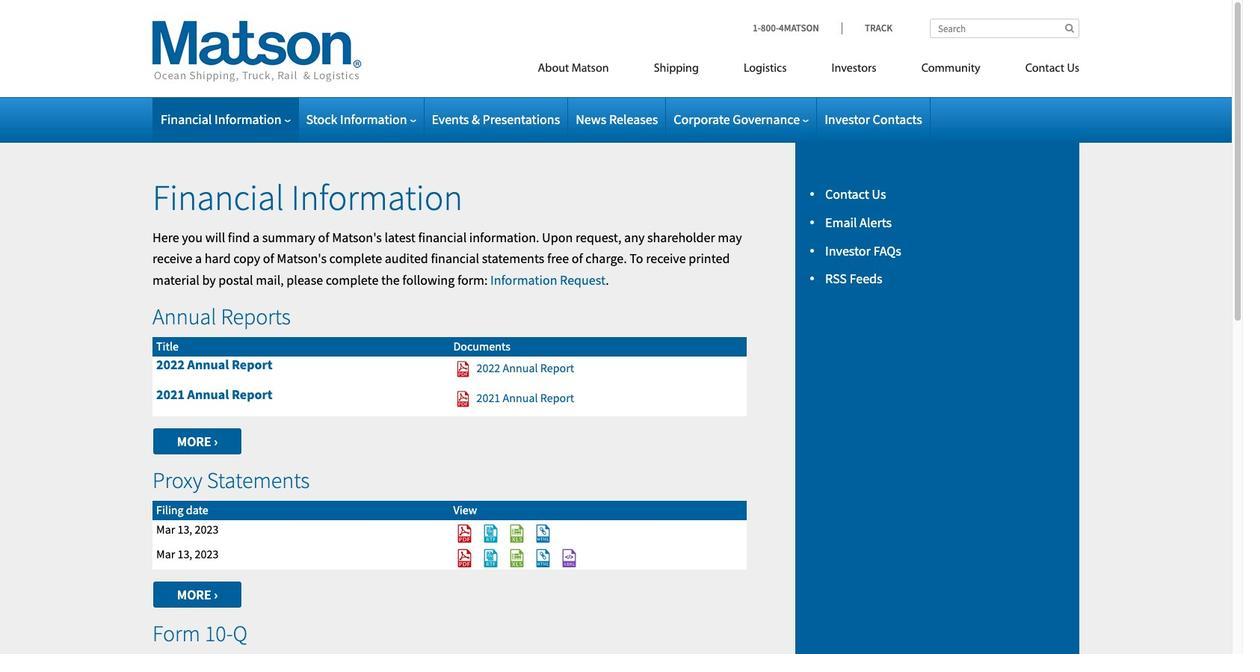 Task type: vqa. For each thing, say whether or not it's contained in the screenshot.
Named
no



Task type: describe. For each thing, give the bounding box(es) containing it.
events & presentations link
[[432, 111, 560, 128]]

filing date
[[156, 503, 208, 518]]

investor for investor contacts
[[825, 111, 871, 128]]

matson image
[[153, 21, 362, 82]]

request
[[560, 272, 606, 289]]

rss feeds
[[826, 270, 883, 288]]

more for proxy
[[177, 586, 211, 603]]

to
[[630, 250, 644, 267]]

search image
[[1066, 23, 1075, 33]]

information down statements
[[491, 272, 558, 289]]

0 horizontal spatial us
[[872, 186, 887, 203]]

releases
[[610, 111, 658, 128]]

form 10-q
[[153, 619, 248, 648]]

&
[[472, 111, 480, 128]]

1 horizontal spatial 2021
[[477, 390, 501, 405]]

presentations
[[483, 111, 560, 128]]

please
[[287, 272, 323, 289]]

more › link for annual
[[153, 428, 242, 456]]

1-800-4matson
[[753, 22, 820, 34]]

1 vertical spatial contact us link
[[826, 186, 887, 203]]

0 horizontal spatial 2021 annual report
[[156, 386, 273, 403]]

mail,
[[256, 272, 284, 289]]

4matson
[[779, 22, 820, 34]]

any
[[625, 229, 645, 246]]

2 receive from the left
[[646, 250, 686, 267]]

the
[[381, 272, 400, 289]]

alerts
[[860, 214, 892, 231]]

information up "latest"
[[291, 175, 463, 220]]

investor contacts
[[825, 111, 923, 128]]

charge.
[[586, 250, 627, 267]]

copy
[[234, 250, 260, 267]]

you
[[182, 229, 203, 246]]

audited
[[385, 250, 428, 267]]

1 vertical spatial a
[[195, 250, 202, 267]]

form:
[[458, 272, 488, 289]]

more › for annual
[[177, 433, 218, 450]]

1 receive from the left
[[153, 250, 193, 267]]

reports
[[221, 302, 291, 331]]

governance
[[733, 111, 800, 128]]

title
[[156, 339, 179, 354]]

1 13, from the top
[[178, 522, 192, 537]]

shipping
[[654, 63, 699, 75]]

upon
[[542, 229, 573, 246]]

2 mar 13, 2023 from the top
[[156, 546, 219, 561]]

information request link
[[491, 272, 606, 289]]

contact us inside top menu navigation
[[1026, 63, 1080, 75]]

about matson
[[538, 63, 609, 75]]

1-800-4matson link
[[753, 22, 842, 34]]

800-
[[761, 22, 779, 34]]

statements
[[207, 466, 310, 494]]

stock
[[306, 111, 338, 128]]

documents
[[454, 339, 511, 354]]

news
[[576, 111, 607, 128]]

1 mar from the top
[[156, 522, 175, 537]]

more › link for proxy
[[153, 581, 242, 609]]

may
[[718, 229, 743, 246]]

1-
[[753, 22, 761, 34]]

1 vertical spatial financial
[[153, 175, 284, 220]]

rss
[[826, 270, 847, 288]]

form
[[153, 619, 200, 648]]

following
[[403, 272, 455, 289]]

community link
[[900, 55, 1004, 86]]

0 vertical spatial complete
[[330, 250, 382, 267]]

logistics link
[[722, 55, 810, 86]]

latest
[[385, 229, 416, 246]]

statements
[[482, 250, 545, 267]]

find
[[228, 229, 250, 246]]

0 vertical spatial matson's
[[332, 229, 382, 246]]

us inside top menu navigation
[[1068, 63, 1080, 75]]

email alerts
[[826, 214, 892, 231]]

view
[[454, 503, 477, 518]]

2 2023 from the top
[[195, 546, 219, 561]]

printed
[[689, 250, 730, 267]]

community
[[922, 63, 981, 75]]

investor faqs
[[826, 242, 902, 259]]

1 vertical spatial complete
[[326, 272, 379, 289]]

news releases link
[[576, 111, 658, 128]]

email alerts link
[[826, 214, 892, 231]]

financial information link
[[161, 111, 291, 128]]

will
[[205, 229, 225, 246]]

logistics
[[744, 63, 787, 75]]

more for annual
[[177, 433, 211, 450]]

2022 annual report link
[[454, 360, 575, 375]]

shareholder
[[648, 229, 716, 246]]

feeds
[[850, 270, 883, 288]]

1 mar 13, 2023 from the top
[[156, 522, 219, 537]]

rss feeds link
[[826, 270, 883, 288]]

0 horizontal spatial contact
[[826, 186, 870, 203]]

1 horizontal spatial 2021 annual report
[[477, 390, 575, 405]]

track
[[865, 22, 893, 34]]

events & presentations
[[432, 111, 560, 128]]

postal
[[219, 272, 253, 289]]

proxy statements
[[153, 466, 310, 494]]

information request .
[[491, 272, 609, 289]]

Search search field
[[930, 19, 1080, 38]]

1 2023 from the top
[[195, 522, 219, 537]]

q
[[233, 619, 248, 648]]



Task type: locate. For each thing, give the bounding box(es) containing it.
1 horizontal spatial contact
[[1026, 63, 1065, 75]]

1 vertical spatial mar 13, 2023
[[156, 546, 219, 561]]

2022 down documents
[[477, 360, 501, 375]]

corporate
[[674, 111, 731, 128]]

1 vertical spatial investor
[[826, 242, 871, 259]]

2022
[[156, 356, 185, 373], [477, 360, 501, 375]]

top menu navigation
[[471, 55, 1080, 86]]

of
[[318, 229, 330, 246], [263, 250, 274, 267], [572, 250, 583, 267]]

13,
[[178, 522, 192, 537], [178, 546, 192, 561]]

a right find
[[253, 229, 260, 246]]

2 more › from the top
[[177, 586, 218, 603]]

investor
[[825, 111, 871, 128], [826, 242, 871, 259]]

news releases
[[576, 111, 658, 128]]

contacts
[[873, 111, 923, 128]]

of right the free
[[572, 250, 583, 267]]

contact inside top menu navigation
[[1026, 63, 1065, 75]]

investor down investors link
[[825, 111, 871, 128]]

track link
[[842, 22, 893, 34]]

financial information
[[161, 111, 282, 128], [153, 175, 463, 220]]

investor contacts link
[[825, 111, 923, 128]]

summary
[[262, 229, 316, 246]]

contact us link up email alerts
[[826, 186, 887, 203]]

annual reports
[[153, 302, 291, 331]]

contact
[[1026, 63, 1065, 75], [826, 186, 870, 203]]

2021 annual report link
[[454, 390, 575, 405]]

contact us down "search" icon
[[1026, 63, 1080, 75]]

us up alerts in the right top of the page
[[872, 186, 887, 203]]

filing
[[156, 503, 184, 518]]

1 horizontal spatial 2022
[[477, 360, 501, 375]]

about matson link
[[516, 55, 632, 86]]

investor up rss feeds link
[[826, 242, 871, 259]]

0 vertical spatial contact
[[1026, 63, 1065, 75]]

1 horizontal spatial 2022 annual report
[[477, 360, 575, 375]]

1 vertical spatial 2023
[[195, 546, 219, 561]]

more up proxy on the bottom of the page
[[177, 433, 211, 450]]

receive down the shareholder
[[646, 250, 686, 267]]

mar 13, 2023
[[156, 522, 219, 537], [156, 546, 219, 561]]

matson's
[[332, 229, 382, 246], [277, 250, 327, 267]]

1 vertical spatial financial information
[[153, 175, 463, 220]]

0 horizontal spatial contact us link
[[826, 186, 887, 203]]

› for reports
[[214, 433, 218, 450]]

of right summary at the top
[[318, 229, 330, 246]]

1 vertical spatial more ›
[[177, 586, 218, 603]]

corporate governance link
[[674, 111, 809, 128]]

1 › from the top
[[214, 433, 218, 450]]

2 more › link from the top
[[153, 581, 242, 609]]

more up form 10-q
[[177, 586, 211, 603]]

corporate governance
[[674, 111, 800, 128]]

0 horizontal spatial 2022
[[156, 356, 185, 373]]

0 vertical spatial more › link
[[153, 428, 242, 456]]

1 horizontal spatial us
[[1068, 63, 1080, 75]]

material
[[153, 272, 200, 289]]

complete up the
[[330, 250, 382, 267]]

2022 annual report down annual reports
[[156, 356, 273, 373]]

contact us link down "search" icon
[[1004, 55, 1080, 86]]

2 › from the top
[[214, 586, 218, 603]]

date
[[186, 503, 208, 518]]

information.
[[470, 229, 540, 246]]

1 more › link from the top
[[153, 428, 242, 456]]

contact us up email alerts
[[826, 186, 887, 203]]

1 vertical spatial us
[[872, 186, 887, 203]]

0 vertical spatial financial
[[418, 229, 467, 246]]

more › link up form 10-q
[[153, 581, 242, 609]]

0 horizontal spatial a
[[195, 250, 202, 267]]

proxy
[[153, 466, 203, 494]]

2 horizontal spatial of
[[572, 250, 583, 267]]

free
[[547, 250, 569, 267]]

information down matson image
[[215, 111, 282, 128]]

2021 down 2022 annual report link
[[477, 390, 501, 405]]

1 vertical spatial ›
[[214, 586, 218, 603]]

1 vertical spatial 13,
[[178, 546, 192, 561]]

complete left the
[[326, 272, 379, 289]]

1 horizontal spatial a
[[253, 229, 260, 246]]

complete
[[330, 250, 382, 267], [326, 272, 379, 289]]

investor faqs link
[[826, 242, 902, 259]]

2 mar from the top
[[156, 546, 175, 561]]

1 horizontal spatial contact us
[[1026, 63, 1080, 75]]

1 vertical spatial financial
[[431, 250, 480, 267]]

2022 down title
[[156, 356, 185, 373]]

› for statements
[[214, 586, 218, 603]]

receive up material
[[153, 250, 193, 267]]

us down "search" icon
[[1068, 63, 1080, 75]]

2021 down title
[[156, 386, 185, 403]]

faqs
[[874, 242, 902, 259]]

financial
[[161, 111, 212, 128], [153, 175, 284, 220]]

1 horizontal spatial contact us link
[[1004, 55, 1080, 86]]

0 vertical spatial financial
[[161, 111, 212, 128]]

a
[[253, 229, 260, 246], [195, 250, 202, 267]]

more › for proxy
[[177, 586, 218, 603]]

stock information
[[306, 111, 407, 128]]

0 vertical spatial us
[[1068, 63, 1080, 75]]

2023
[[195, 522, 219, 537], [195, 546, 219, 561]]

2 13, from the top
[[178, 546, 192, 561]]

investor for investor faqs
[[826, 242, 871, 259]]

shipping link
[[632, 55, 722, 86]]

1 vertical spatial contact
[[826, 186, 870, 203]]

here
[[153, 229, 179, 246]]

0 vertical spatial financial information
[[161, 111, 282, 128]]

investors
[[832, 63, 877, 75]]

0 horizontal spatial 2021
[[156, 386, 185, 403]]

2021 annual report down 2022 annual report link
[[477, 390, 575, 405]]

None search field
[[930, 19, 1080, 38]]

1 vertical spatial contact us
[[826, 186, 887, 203]]

.
[[606, 272, 609, 289]]

filing date button
[[156, 503, 208, 518]]

more › link up proxy on the bottom of the page
[[153, 428, 242, 456]]

information
[[215, 111, 282, 128], [340, 111, 407, 128], [291, 175, 463, 220], [491, 272, 558, 289]]

matson
[[572, 63, 609, 75]]

1 more › from the top
[[177, 433, 218, 450]]

of up mail,
[[263, 250, 274, 267]]

0 horizontal spatial contact us
[[826, 186, 887, 203]]

› up proxy statements
[[214, 433, 218, 450]]

more ›
[[177, 433, 218, 450], [177, 586, 218, 603]]

contact down search search box
[[1026, 63, 1065, 75]]

about
[[538, 63, 569, 75]]

0 vertical spatial a
[[253, 229, 260, 246]]

request,
[[576, 229, 622, 246]]

2022 annual report
[[156, 356, 273, 373], [477, 360, 575, 375]]

investors link
[[810, 55, 900, 86]]

0 horizontal spatial of
[[263, 250, 274, 267]]

matson's up please
[[277, 250, 327, 267]]

2021
[[156, 386, 185, 403], [477, 390, 501, 405]]

0 vertical spatial investor
[[825, 111, 871, 128]]

stock information link
[[306, 111, 416, 128]]

0 vertical spatial more
[[177, 433, 211, 450]]

1 horizontal spatial receive
[[646, 250, 686, 267]]

0 vertical spatial contact us link
[[1004, 55, 1080, 86]]

more › up form 10-q
[[177, 586, 218, 603]]

0 horizontal spatial receive
[[153, 250, 193, 267]]

a left hard
[[195, 250, 202, 267]]

0 vertical spatial 13,
[[178, 522, 192, 537]]

information right 'stock'
[[340, 111, 407, 128]]

0 vertical spatial ›
[[214, 433, 218, 450]]

more › up proxy on the bottom of the page
[[177, 433, 218, 450]]

0 vertical spatial mar 13, 2023
[[156, 522, 219, 537]]

financial up "audited"
[[418, 229, 467, 246]]

1 more from the top
[[177, 433, 211, 450]]

› up 10-
[[214, 586, 218, 603]]

financial up form:
[[431, 250, 480, 267]]

0 vertical spatial 2023
[[195, 522, 219, 537]]

0 vertical spatial mar
[[156, 522, 175, 537]]

contact us
[[1026, 63, 1080, 75], [826, 186, 887, 203]]

2021 annual report down title
[[156, 386, 273, 403]]

events
[[432, 111, 469, 128]]

2022 annual report up 2021 annual report link
[[477, 360, 575, 375]]

1 horizontal spatial matson's
[[332, 229, 382, 246]]

0 vertical spatial contact us
[[1026, 63, 1080, 75]]

email
[[826, 214, 858, 231]]

2 more from the top
[[177, 586, 211, 603]]

receive
[[153, 250, 193, 267], [646, 250, 686, 267]]

0 vertical spatial more ›
[[177, 433, 218, 450]]

1 vertical spatial more
[[177, 586, 211, 603]]

1 vertical spatial more › link
[[153, 581, 242, 609]]

0 horizontal spatial matson's
[[277, 250, 327, 267]]

more › link
[[153, 428, 242, 456], [153, 581, 242, 609]]

2021 annual report
[[156, 386, 273, 403], [477, 390, 575, 405]]

1 horizontal spatial of
[[318, 229, 330, 246]]

matson's left "latest"
[[332, 229, 382, 246]]

more
[[177, 433, 211, 450], [177, 586, 211, 603]]

by
[[202, 272, 216, 289]]

10-
[[205, 619, 233, 648]]

contact up 'email'
[[826, 186, 870, 203]]

›
[[214, 433, 218, 450], [214, 586, 218, 603]]

1 vertical spatial matson's
[[277, 250, 327, 267]]

here you will find a summary of matson's latest financial information. upon request, any shareholder may receive a hard copy of matson's complete audited financial statements free of charge. to receive printed material by postal mail, please complete the following form:
[[153, 229, 743, 289]]

1 vertical spatial mar
[[156, 546, 175, 561]]

0 horizontal spatial 2022 annual report
[[156, 356, 273, 373]]



